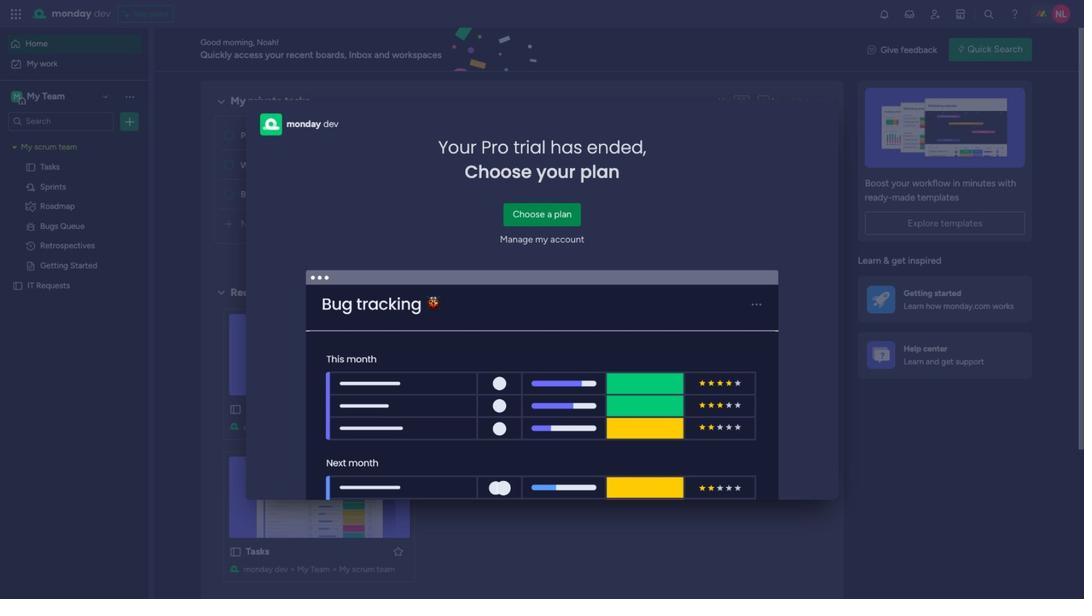 Task type: vqa. For each thing, say whether or not it's contained in the screenshot.
bottommost Public board icon
yes



Task type: locate. For each thing, give the bounding box(es) containing it.
list box
[[0, 136, 148, 453]]

heading
[[324, 118, 339, 132], [439, 136, 647, 185]]

0 vertical spatial add to favorites image
[[392, 404, 404, 415]]

0 vertical spatial public board image
[[25, 261, 36, 272]]

public board image
[[25, 162, 36, 173], [229, 404, 242, 416], [432, 404, 445, 416], [635, 404, 648, 416]]

1 vertical spatial public board image
[[12, 281, 23, 292]]

2 horizontal spatial public board image
[[229, 546, 242, 559]]

2 vertical spatial public board image
[[229, 546, 242, 559]]

invite members image
[[930, 8, 942, 20]]

v2 bolt switch image
[[959, 43, 965, 56]]

0 vertical spatial heading
[[324, 118, 339, 132]]

help image
[[1010, 8, 1021, 20]]

add to favorites image
[[392, 404, 404, 415], [392, 546, 404, 558]]

search everything image
[[984, 8, 996, 20]]

workspace image
[[11, 90, 23, 103]]

option
[[7, 35, 141, 53], [7, 55, 141, 73], [0, 137, 148, 140]]

getting started element
[[858, 277, 1033, 323]]

Search in workspace field
[[24, 115, 97, 128]]

2 vertical spatial option
[[0, 137, 148, 140]]

1 vertical spatial add to favorites image
[[392, 546, 404, 558]]

1 vertical spatial option
[[7, 55, 141, 73]]

0 vertical spatial option
[[7, 35, 141, 53]]

noah lott image
[[1053, 5, 1071, 23]]

0 horizontal spatial heading
[[324, 118, 339, 132]]

quick search results list box
[[215, 300, 831, 597]]

remove from favorites image
[[596, 404, 607, 415]]

public board image
[[25, 261, 36, 272], [12, 281, 23, 292], [229, 546, 242, 559]]

1 horizontal spatial heading
[[439, 136, 647, 185]]

1 horizontal spatial public board image
[[25, 261, 36, 272]]

notifications image
[[879, 8, 890, 20]]

update feed image
[[904, 8, 916, 20]]

workspace selection element
[[11, 90, 67, 105]]

2 add to favorites image from the top
[[392, 546, 404, 558]]

close recently visited image
[[215, 286, 228, 300]]



Task type: describe. For each thing, give the bounding box(es) containing it.
close my private tasks image
[[215, 95, 228, 109]]

monday marketplace image
[[956, 8, 967, 20]]

1 vertical spatial heading
[[439, 136, 647, 185]]

v2 user feedback image
[[868, 43, 877, 56]]

1 add to favorites image from the top
[[392, 404, 404, 415]]

caret down image
[[12, 144, 17, 152]]

see plans image
[[123, 8, 133, 20]]

help center element
[[858, 333, 1033, 379]]

templates image image
[[869, 88, 1022, 168]]

0 horizontal spatial public board image
[[12, 281, 23, 292]]

public board image inside quick search results list box
[[229, 546, 242, 559]]

select product image
[[10, 8, 22, 20]]



